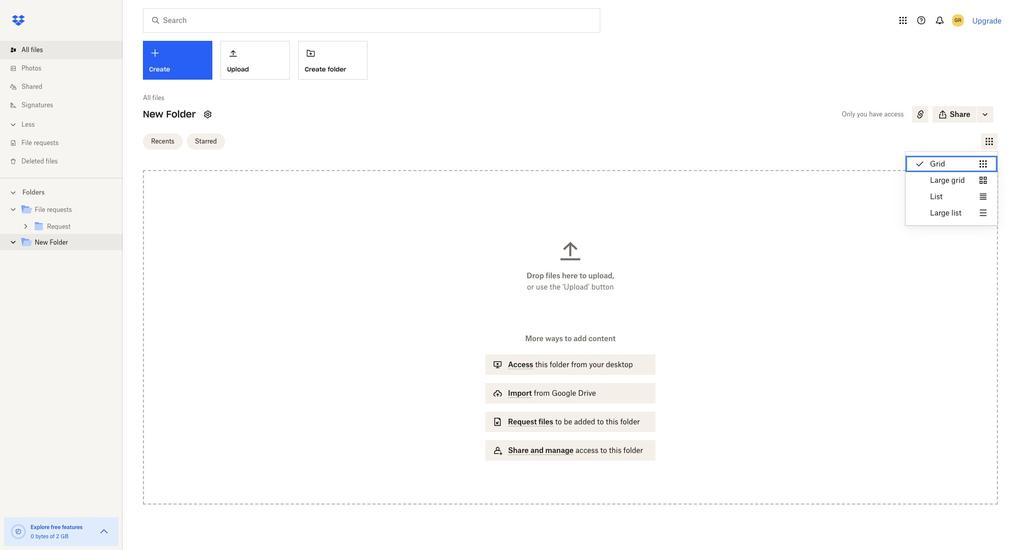 Task type: vqa. For each thing, say whether or not it's contained in the screenshot.
manage
yes



Task type: locate. For each thing, give the bounding box(es) containing it.
0 horizontal spatial all files link
[[8, 41, 123, 59]]

explore
[[31, 524, 50, 530]]

0 vertical spatial file requests link
[[8, 134, 123, 152]]

all
[[21, 46, 29, 54], [143, 94, 151, 102]]

all files link up shared link
[[8, 41, 123, 59]]

1 large from the top
[[931, 176, 950, 184]]

1 horizontal spatial from
[[572, 360, 588, 369]]

1 vertical spatial access
[[576, 446, 599, 455]]

file requests inside "list"
[[21, 139, 59, 147]]

file requests link down folders button
[[20, 203, 114, 217]]

be
[[564, 417, 573, 426]]

file requests up deleted files
[[21, 139, 59, 147]]

dropbox image
[[8, 10, 29, 31]]

1 vertical spatial new folder
[[35, 239, 68, 246]]

requests
[[34, 139, 59, 147], [47, 206, 72, 214]]

0 vertical spatial new folder
[[143, 108, 196, 120]]

2 large from the top
[[931, 208, 950, 217]]

0 vertical spatial requests
[[34, 139, 59, 147]]

list radio item
[[906, 189, 998, 205]]

files up recents
[[153, 94, 165, 102]]

new
[[143, 108, 163, 120], [35, 239, 48, 246]]

0 horizontal spatial share
[[509, 446, 529, 455]]

new down the folders
[[35, 239, 48, 246]]

access this folder from your desktop
[[509, 360, 633, 369]]

2 vertical spatial this
[[610, 446, 622, 455]]

file requests
[[21, 139, 59, 147], [35, 206, 72, 214]]

0 vertical spatial all files link
[[8, 41, 123, 59]]

0 horizontal spatial folder
[[50, 239, 68, 246]]

from
[[572, 360, 588, 369], [534, 389, 550, 398]]

file down less
[[21, 139, 32, 147]]

all files link
[[8, 41, 123, 59], [143, 93, 165, 103]]

create folder
[[305, 65, 346, 73]]

files left be
[[539, 417, 554, 426]]

only you have access
[[842, 110, 905, 118]]

all files
[[21, 46, 43, 54], [143, 94, 165, 102]]

share
[[951, 110, 971, 119], [509, 446, 529, 455]]

file requests link up deleted files
[[8, 134, 123, 152]]

large down grid
[[931, 176, 950, 184]]

list
[[0, 35, 123, 178]]

add
[[574, 334, 587, 343]]

1 horizontal spatial share
[[951, 110, 971, 119]]

large grid
[[931, 176, 966, 184]]

less
[[21, 121, 35, 128]]

to
[[580, 271, 587, 280], [565, 334, 572, 343], [556, 417, 562, 426], [598, 417, 604, 426], [601, 446, 608, 455]]

share inside button
[[951, 110, 971, 119]]

large grid radio item
[[906, 172, 998, 189]]

list
[[931, 192, 943, 201]]

1 vertical spatial file
[[35, 206, 45, 214]]

large list
[[931, 208, 962, 217]]

photos link
[[8, 59, 123, 78]]

all files up recents
[[143, 94, 165, 102]]

new up recents
[[143, 108, 163, 120]]

0 vertical spatial large
[[931, 176, 950, 184]]

shared link
[[8, 78, 123, 96]]

folders
[[22, 189, 45, 196]]

to down request files to be added to this folder
[[601, 446, 608, 455]]

group
[[0, 200, 123, 259]]

recents button
[[143, 133, 183, 149]]

0 vertical spatial folder
[[166, 108, 196, 120]]

all up recents 'button'
[[143, 94, 151, 102]]

access
[[885, 110, 905, 118], [576, 446, 599, 455]]

1 vertical spatial requests
[[47, 206, 72, 214]]

0 vertical spatial file requests
[[21, 139, 59, 147]]

deleted
[[21, 157, 44, 165]]

more ways to add content
[[526, 334, 616, 343]]

all up photos
[[21, 46, 29, 54]]

google
[[552, 389, 577, 398]]

share up grid radio item
[[951, 110, 971, 119]]

large inside large list radio item
[[931, 208, 950, 217]]

access right "manage"
[[576, 446, 599, 455]]

large for large grid
[[931, 176, 950, 184]]

request files to be added to this folder
[[509, 417, 640, 426]]

folder
[[166, 108, 196, 120], [50, 239, 68, 246]]

file requests link
[[8, 134, 123, 152], [20, 203, 114, 217]]

0 horizontal spatial access
[[576, 446, 599, 455]]

0 vertical spatial all files
[[21, 46, 43, 54]]

added
[[575, 417, 596, 426]]

0 horizontal spatial all files
[[21, 46, 43, 54]]

files
[[31, 46, 43, 54], [153, 94, 165, 102], [46, 157, 58, 165], [546, 271, 561, 280], [539, 417, 554, 426]]

more
[[526, 334, 544, 343]]

1 vertical spatial new
[[35, 239, 48, 246]]

large
[[931, 176, 950, 184], [931, 208, 950, 217]]

0 horizontal spatial new
[[35, 239, 48, 246]]

0 horizontal spatial all
[[21, 46, 29, 54]]

from left "your"
[[572, 360, 588, 369]]

file requests down folders button
[[35, 206, 72, 214]]

shared
[[21, 83, 42, 90]]

bytes
[[35, 533, 49, 540]]

0 vertical spatial this
[[536, 360, 548, 369]]

photos
[[21, 64, 41, 72]]

grid
[[931, 159, 946, 168]]

new folder
[[143, 108, 196, 120], [35, 239, 68, 246]]

large inside "large grid" radio item
[[931, 176, 950, 184]]

group containing file requests
[[0, 200, 123, 259]]

files up the
[[546, 271, 561, 280]]

access inside more ways to add content element
[[576, 446, 599, 455]]

0 vertical spatial all
[[21, 46, 29, 54]]

1 vertical spatial from
[[534, 389, 550, 398]]

share inside more ways to add content element
[[509, 446, 529, 455]]

1 vertical spatial large
[[931, 208, 950, 217]]

0 horizontal spatial from
[[534, 389, 550, 398]]

0 vertical spatial file
[[21, 139, 32, 147]]

files up photos
[[31, 46, 43, 54]]

all files inside list item
[[21, 46, 43, 54]]

2
[[56, 533, 59, 540]]

large down list at the top right of page
[[931, 208, 950, 217]]

1 horizontal spatial folder
[[166, 108, 196, 120]]

1 vertical spatial file requests
[[35, 206, 72, 214]]

to left the add
[[565, 334, 572, 343]]

1 vertical spatial all files link
[[143, 93, 165, 103]]

share button
[[933, 106, 977, 123]]

to right here
[[580, 271, 587, 280]]

access for manage
[[576, 446, 599, 455]]

requests down folders button
[[47, 206, 72, 214]]

upload,
[[589, 271, 615, 280]]

this
[[536, 360, 548, 369], [606, 417, 619, 426], [610, 446, 622, 455]]

this right the access
[[536, 360, 548, 369]]

1 horizontal spatial access
[[885, 110, 905, 118]]

new folder link
[[20, 236, 114, 250]]

from right import
[[534, 389, 550, 398]]

0 horizontal spatial new folder
[[35, 239, 68, 246]]

0 vertical spatial access
[[885, 110, 905, 118]]

1 vertical spatial share
[[509, 446, 529, 455]]

to inside drop files here to upload, or use the 'upload' button
[[580, 271, 587, 280]]

1 vertical spatial folder
[[50, 239, 68, 246]]

access for have
[[885, 110, 905, 118]]

grid radio item
[[906, 156, 998, 172]]

create folder button
[[298, 41, 368, 80]]

1 horizontal spatial all files link
[[143, 93, 165, 103]]

drop
[[527, 271, 544, 280]]

0 horizontal spatial file
[[21, 139, 32, 147]]

requests up deleted files
[[34, 139, 59, 147]]

all files list item
[[0, 41, 123, 59]]

button
[[592, 283, 614, 291]]

access right "have"
[[885, 110, 905, 118]]

1 horizontal spatial new
[[143, 108, 163, 120]]

and
[[531, 446, 544, 455]]

folder down folders button
[[50, 239, 68, 246]]

folder
[[328, 65, 346, 73], [550, 360, 570, 369], [621, 417, 640, 426], [624, 446, 644, 455]]

share left and
[[509, 446, 529, 455]]

this down request files to be added to this folder
[[610, 446, 622, 455]]

your
[[590, 360, 605, 369]]

1 horizontal spatial all
[[143, 94, 151, 102]]

file
[[21, 139, 32, 147], [35, 206, 45, 214]]

all files link up recents
[[143, 93, 165, 103]]

1 vertical spatial all files
[[143, 94, 165, 102]]

files inside list item
[[31, 46, 43, 54]]

file down the folders
[[35, 206, 45, 214]]

all files up photos
[[21, 46, 43, 54]]

grid
[[952, 176, 966, 184]]

this right added
[[606, 417, 619, 426]]

explore free features 0 bytes of 2 gb
[[31, 524, 83, 540]]

1 horizontal spatial all files
[[143, 94, 165, 102]]

folder up recents
[[166, 108, 196, 120]]

0 vertical spatial share
[[951, 110, 971, 119]]



Task type: describe. For each thing, give the bounding box(es) containing it.
access
[[509, 360, 534, 369]]

signatures link
[[8, 96, 123, 114]]

deleted files
[[21, 157, 58, 165]]

desktop
[[607, 360, 633, 369]]

you
[[858, 110, 868, 118]]

only
[[842, 110, 856, 118]]

drive
[[579, 389, 597, 398]]

requests inside "list"
[[34, 139, 59, 147]]

content
[[589, 334, 616, 343]]

list containing all files
[[0, 35, 123, 178]]

1 horizontal spatial file
[[35, 206, 45, 214]]

starred button
[[187, 133, 225, 149]]

1 horizontal spatial new folder
[[143, 108, 196, 120]]

upgrade link
[[973, 16, 1002, 25]]

ways
[[546, 334, 563, 343]]

quota usage element
[[10, 524, 27, 540]]

to left be
[[556, 417, 562, 426]]

gb
[[61, 533, 69, 540]]

manage
[[546, 446, 574, 455]]

large for large list
[[931, 208, 950, 217]]

files inside more ways to add content element
[[539, 417, 554, 426]]

all inside list item
[[21, 46, 29, 54]]

list
[[952, 208, 962, 217]]

folder inside button
[[328, 65, 346, 73]]

share and manage access to this folder
[[509, 446, 644, 455]]

files inside drop files here to upload, or use the 'upload' button
[[546, 271, 561, 280]]

1 vertical spatial this
[[606, 417, 619, 426]]

0 vertical spatial from
[[572, 360, 588, 369]]

or
[[528, 283, 534, 291]]

share for share
[[951, 110, 971, 119]]

deleted files link
[[8, 152, 123, 171]]

import from google drive
[[509, 389, 597, 398]]

folders button
[[0, 184, 123, 200]]

have
[[870, 110, 883, 118]]

of
[[50, 533, 55, 540]]

more ways to add content element
[[484, 333, 658, 471]]

file requests link inside "list"
[[8, 134, 123, 152]]

free
[[51, 524, 61, 530]]

1 vertical spatial all
[[143, 94, 151, 102]]

0
[[31, 533, 34, 540]]

starred
[[195, 137, 217, 145]]

create
[[305, 65, 326, 73]]

here
[[563, 271, 578, 280]]

request
[[509, 417, 537, 426]]

to right added
[[598, 417, 604, 426]]

'upload'
[[563, 283, 590, 291]]

large list radio item
[[906, 205, 998, 221]]

0 vertical spatial new
[[143, 108, 163, 120]]

recents
[[151, 137, 175, 145]]

use
[[536, 283, 548, 291]]

drop files here to upload, or use the 'upload' button
[[527, 271, 615, 291]]

upgrade
[[973, 16, 1002, 25]]

import
[[509, 389, 532, 398]]

file inside "list"
[[21, 139, 32, 147]]

share for share and manage access to this folder
[[509, 446, 529, 455]]

features
[[62, 524, 83, 530]]

less image
[[8, 120, 18, 130]]

the
[[550, 283, 561, 291]]

1 vertical spatial file requests link
[[20, 203, 114, 217]]

signatures
[[21, 101, 53, 109]]

files right "deleted"
[[46, 157, 58, 165]]



